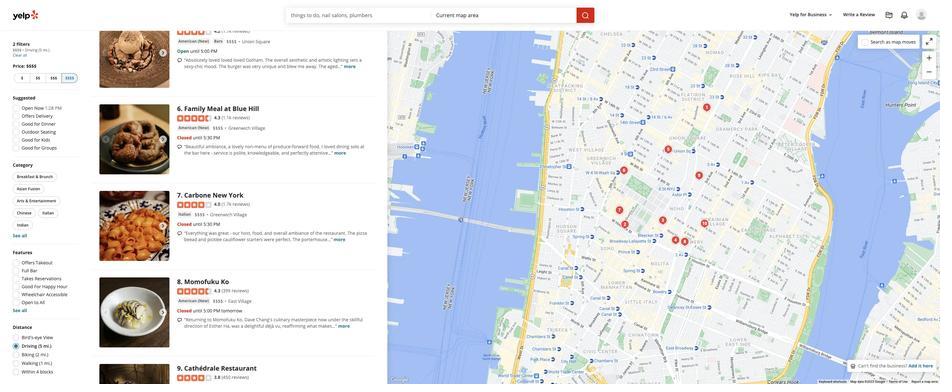 Task type: vqa. For each thing, say whether or not it's contained in the screenshot.


Task type: locate. For each thing, give the bounding box(es) containing it.
american (new) for family meal at blue hill
[[179, 125, 209, 131]]

hill
[[248, 105, 259, 113]]

momofuku inside "returning to momofuku ko, dave chang's culinary masterpiece now under the skillful direction of esther ha, was a delightful déjà vu, reaffirming what makes…"
[[213, 317, 236, 323]]

italian for leftmost the italian button
[[42, 211, 54, 216]]

(new) up open until 5:00 pm
[[198, 39, 209, 44]]

5:30 up "everything on the bottom
[[204, 221, 212, 228]]

bars link
[[213, 38, 224, 45]]

1 vertical spatial to
[[207, 317, 212, 323]]

for down the outdoor seating
[[34, 137, 40, 143]]

a right sets
[[359, 57, 362, 63]]

1 vertical spatial (new)
[[198, 125, 209, 131]]

4
[[36, 369, 39, 375]]

& for breakfast
[[36, 174, 38, 180]]

good
[[22, 121, 33, 127], [22, 137, 33, 143], [22, 145, 33, 151], [22, 284, 33, 290]]

"everything
[[184, 230, 208, 236]]

of left use
[[899, 381, 902, 384]]

2 see from the top
[[13, 308, 20, 314]]

gotham restaurant image
[[99, 18, 170, 88]]

1 horizontal spatial here
[[923, 363, 934, 369]]

(1.7k right 4.0
[[222, 202, 232, 208]]

closed down italian link
[[177, 221, 192, 228]]

(1.7k for 4.2
[[222, 28, 232, 34]]

mi.) right '•'
[[43, 47, 50, 53]]

2 see all button from the top
[[13, 308, 27, 314]]

1 vertical spatial american (new)
[[179, 125, 209, 131]]

here right it
[[923, 363, 934, 369]]

0 vertical spatial was
[[243, 63, 251, 69]]

2 vertical spatial was
[[232, 323, 240, 330]]

village for family meal at blue hill
[[252, 125, 265, 131]]

$$$$ inside 'button'
[[65, 76, 74, 81]]

None search field
[[286, 8, 596, 23]]

next image
[[159, 49, 167, 57], [159, 136, 167, 144], [159, 309, 167, 317]]

1 vertical spatial previous image
[[102, 309, 110, 317]]

previous image
[[102, 49, 110, 57], [102, 309, 110, 317]]

greenwich village down 4.0 (1.7k reviews)
[[210, 212, 247, 218]]

map data ©2023 google
[[851, 381, 886, 384]]

4 slideshow element from the top
[[99, 278, 170, 348]]

0 vertical spatial previous image
[[102, 136, 110, 144]]

greenwich for at
[[228, 125, 251, 131]]

0 vertical spatial map
[[892, 39, 902, 45]]

& right arts
[[25, 199, 28, 204]]

overall up perfect.
[[274, 230, 288, 236]]

16 speech v2 image left "everything on the bottom
[[177, 231, 182, 236]]

1 vertical spatial see all button
[[13, 308, 27, 314]]

more link down under
[[338, 323, 350, 330]]

1 offers from the top
[[22, 113, 35, 119]]

restaurant.
[[324, 230, 347, 236]]

write a review
[[844, 12, 876, 18]]

previous image for 7
[[102, 223, 110, 230]]

$$$$ down (1.1k
[[213, 125, 223, 131]]

closed up "beautiful
[[177, 135, 192, 141]]

1 horizontal spatial italian
[[179, 212, 191, 217]]

bar
[[30, 268, 37, 274]]

Find text field
[[291, 12, 426, 19]]

see down indian button
[[13, 233, 20, 239]]

$$$
[[51, 76, 57, 81]]

$$
[[36, 76, 40, 81]]

american (new) link up "beautiful
[[177, 125, 210, 131]]

keyboard shortcuts
[[819, 381, 847, 384]]

1 next image from the top
[[159, 49, 167, 57]]

american (new) button up closed until 5:00 pm tomorrow
[[177, 298, 210, 305]]

offers for offers takeout
[[22, 260, 35, 266]]

1 vertical spatial (1.7k
[[222, 202, 232, 208]]

at up (1.1k
[[224, 105, 231, 113]]

2 previous image from the top
[[102, 309, 110, 317]]

see all for features
[[13, 308, 27, 314]]

0 vertical spatial previous image
[[102, 49, 110, 57]]

4.3 star rating image
[[177, 115, 212, 122], [177, 289, 212, 295]]

more
[[344, 63, 356, 69], [334, 150, 346, 156], [334, 237, 346, 243], [338, 323, 350, 330]]

& inside button
[[25, 199, 28, 204]]

1 see from the top
[[13, 233, 20, 239]]

- down the ambiance,
[[211, 150, 213, 156]]

service
[[214, 150, 228, 156]]

2 vertical spatial closed
[[177, 308, 192, 314]]

0 vertical spatial american (new) link
[[177, 38, 210, 45]]

closed until 5:30 pm for family
[[177, 135, 220, 141]]

slideshow element
[[99, 18, 170, 88], [99, 105, 170, 175], [99, 191, 170, 262], [99, 278, 170, 348]]

for for kids
[[34, 137, 40, 143]]

suggested
[[13, 95, 35, 101]]

italian button down entertainment
[[38, 209, 58, 218]]

1 american (new) button from the top
[[177, 38, 210, 45]]

2 . from the top
[[181, 191, 183, 200]]

momofuku for ko,
[[213, 317, 236, 323]]

food,
[[253, 230, 263, 236]]

mi.) inside the 2 filters $$$$ • driving (5 mi.) clear all
[[43, 47, 50, 53]]

1 vertical spatial greenwich
[[210, 212, 232, 218]]

4.2 star rating image
[[177, 29, 212, 35]]

italian button down 4 star rating image
[[177, 212, 192, 218]]

2 slideshow element from the top
[[99, 105, 170, 175]]

4.3 down "6 . family meal at blue hill"
[[214, 115, 221, 121]]

offers takeout
[[22, 260, 53, 266]]

2 vertical spatial american (new) link
[[177, 298, 210, 305]]

1 vertical spatial at
[[360, 144, 365, 150]]

1 vertical spatial closed
[[177, 221, 192, 228]]

aesthetic
[[289, 57, 308, 63]]

1 vertical spatial was
[[209, 230, 217, 236]]

1 vertical spatial &
[[25, 199, 28, 204]]

3 closed from the top
[[177, 308, 192, 314]]

1 16 speech v2 image from the top
[[177, 58, 182, 63]]

to left all
[[34, 300, 39, 306]]

food.
[[310, 144, 321, 150]]

1 vertical spatial closed until 5:30 pm
[[177, 221, 220, 228]]

what
[[307, 323, 317, 330]]

$$$$ left '•'
[[13, 47, 22, 53]]

4.3 (399 reviews)
[[214, 288, 249, 294]]

until for carbone
[[193, 221, 202, 228]]

4 good from the top
[[22, 284, 33, 290]]

closed
[[177, 135, 192, 141], [177, 221, 192, 228], [177, 308, 192, 314]]

1 previous image from the top
[[102, 136, 110, 144]]

good for kids
[[22, 137, 50, 143]]

1 vertical spatial here
[[923, 363, 934, 369]]

16 chevron down v2 image
[[828, 12, 834, 17]]

outdoor
[[22, 129, 39, 135]]

1 vertical spatial offers
[[22, 260, 35, 266]]

1 horizontal spatial map
[[925, 381, 931, 384]]

& inside button
[[36, 174, 38, 180]]

previous image for closed
[[102, 309, 110, 317]]

ambiance
[[289, 230, 309, 236]]

- inside "beautiful ambiance, a lovely non-menu of produce-forward food. i loved dining solo at the bar here - service is polite, knowledgeable, and perfectly attentive…"
[[211, 150, 213, 156]]

closed for carbone new york
[[177, 221, 192, 228]]

. up the 3.8 star rating image
[[181, 365, 183, 373]]

see all down indian button
[[13, 233, 27, 239]]

1 horizontal spatial -
[[230, 230, 232, 236]]

village for momofuku ko
[[238, 299, 252, 305]]

driving (5 mi.)
[[22, 344, 51, 350]]

at right solo
[[360, 144, 365, 150]]

2 closed from the top
[[177, 221, 192, 228]]

more link down restaurant.
[[334, 237, 346, 243]]

2 american (new) from the top
[[179, 125, 209, 131]]

2 american (new) button from the top
[[177, 125, 210, 131]]

0 vertical spatial american (new) button
[[177, 38, 210, 45]]

0 horizontal spatial to
[[34, 300, 39, 306]]

offers for offers delivery
[[22, 113, 35, 119]]

mi.) right (1
[[44, 361, 52, 367]]

3 slideshow element from the top
[[99, 191, 170, 262]]

business?
[[888, 363, 908, 369]]

italian inside group
[[42, 211, 54, 216]]

1 vertical spatial american
[[179, 125, 197, 131]]

all right clear
[[23, 53, 27, 58]]

16 speech v2 image left "beautiful
[[177, 145, 182, 150]]

0 vertical spatial (5
[[39, 47, 42, 53]]

•
[[22, 47, 24, 53]]

next image
[[159, 223, 167, 230]]

map right as
[[892, 39, 902, 45]]

all for category
[[22, 233, 27, 239]]

open up "absolutely
[[177, 48, 189, 54]]

2 4.3 from the top
[[214, 288, 221, 294]]

greenwich
[[228, 125, 251, 131], [210, 212, 232, 218]]

more down under
[[338, 323, 350, 330]]

more down sets
[[344, 63, 356, 69]]

0 horizontal spatial here
[[200, 150, 210, 156]]

2 good from the top
[[22, 137, 33, 143]]

american up "returning
[[179, 299, 197, 304]]

0 vertical spatial all
[[23, 53, 27, 58]]

family meal at blue hill image
[[99, 105, 170, 175], [618, 164, 631, 177]]

bird's-eye view
[[22, 335, 53, 341]]

2 vertical spatial (new)
[[198, 299, 209, 304]]

open until 5:00 pm
[[177, 48, 218, 54]]

offers delivery
[[22, 113, 53, 119]]

family
[[184, 105, 205, 113]]

$$$$ right $$$
[[65, 76, 74, 81]]

pm left tomorrow
[[214, 308, 220, 314]]

here inside "beautiful ambiance, a lovely non-menu of produce-forward food. i loved dining solo at the bar here - service is polite, knowledgeable, and perfectly attentive…"
[[200, 150, 210, 156]]

1 4.3 from the top
[[214, 115, 221, 121]]

very
[[252, 63, 261, 69]]

1 vertical spatial momofuku
[[213, 317, 236, 323]]

italian for rightmost the italian button
[[179, 212, 191, 217]]

for down good for kids
[[34, 145, 40, 151]]

4.3
[[214, 115, 221, 121], [214, 288, 221, 294]]

0 vertical spatial 5:00
[[201, 48, 210, 54]]

to inside "returning to momofuku ko, dave chang's culinary masterpiece now under the skillful direction of esther ha, was a delightful déjà vu, reaffirming what makes…"
[[207, 317, 212, 323]]

3 . from the top
[[181, 278, 183, 287]]

0 vertical spatial 5:30
[[204, 135, 212, 141]]

option group
[[11, 325, 79, 378]]

see for category
[[13, 233, 20, 239]]

2 horizontal spatial was
[[243, 63, 251, 69]]

american (new) button for momofuku ko
[[177, 298, 210, 305]]

3 american (new) from the top
[[179, 299, 209, 304]]

©2023
[[865, 381, 875, 384]]

for for groups
[[34, 145, 40, 151]]

1 vertical spatial -
[[230, 230, 232, 236]]

1 see all button from the top
[[13, 233, 27, 239]]

for for dinner
[[34, 121, 40, 127]]

all inside the 2 filters $$$$ • driving (5 mi.) clear all
[[23, 53, 27, 58]]

1 american (new) link from the top
[[177, 38, 210, 45]]

closed for family meal at blue hill
[[177, 135, 192, 141]]

the down artistic
[[319, 63, 327, 69]]

more down restaurant.
[[334, 237, 346, 243]]

1 horizontal spatial at
[[360, 144, 365, 150]]

1 vertical spatial 5:00
[[204, 308, 212, 314]]

1 vertical spatial 4.3 star rating image
[[177, 289, 212, 295]]

16 speech v2 image
[[177, 58, 182, 63], [177, 145, 182, 150], [177, 231, 182, 236]]

. left family
[[181, 105, 183, 113]]

$$$$ right price: on the left of page
[[26, 63, 36, 69]]

(450
[[222, 375, 231, 381]]

for right yelp
[[801, 12, 807, 18]]

a inside "beautiful ambiance, a lovely non-menu of produce-forward food. i loved dining solo at the bar here - service is polite, knowledgeable, and perfectly attentive…"
[[228, 144, 231, 150]]

(5 right '•'
[[39, 47, 42, 53]]

0 vertical spatial momofuku
[[184, 278, 219, 287]]

(new) up closed until 5:00 pm tomorrow
[[198, 299, 209, 304]]

None field
[[291, 12, 426, 19], [437, 12, 572, 19]]

for down "offers delivery"
[[34, 121, 40, 127]]

"beautiful
[[184, 144, 205, 150]]

pm for 8 . momofuku ko
[[214, 308, 220, 314]]

0 vertical spatial (1.7k
[[222, 28, 232, 34]]

1 horizontal spatial italian button
[[177, 212, 192, 218]]

more for momofuku ko
[[338, 323, 350, 330]]

closed until 5:00 pm tomorrow
[[177, 308, 242, 314]]

driving
[[25, 47, 38, 53], [22, 344, 37, 350]]

0 vertical spatial -
[[211, 150, 213, 156]]

data
[[858, 381, 864, 384]]

1 vertical spatial 4.3
[[214, 288, 221, 294]]

american (new) link for family
[[177, 125, 210, 131]]

2 (new) from the top
[[198, 125, 209, 131]]

italian link
[[177, 212, 192, 218]]

0 vertical spatial see all button
[[13, 233, 27, 239]]

village down 4.0 (1.7k reviews)
[[234, 212, 247, 218]]

driving inside the 2 filters $$$$ • driving (5 mi.) clear all
[[25, 47, 38, 53]]

0 vertical spatial greenwich village
[[228, 125, 265, 131]]

our
[[233, 230, 240, 236]]

1 vertical spatial 5:30
[[204, 221, 212, 228]]

4.3 star rating image down family
[[177, 115, 212, 122]]

2 vertical spatial next image
[[159, 309, 167, 317]]

greenwich village
[[228, 125, 265, 131], [210, 212, 247, 218]]

3 good from the top
[[22, 145, 33, 151]]

Near text field
[[437, 12, 572, 19]]

5:00 for "absolutely
[[201, 48, 210, 54]]

see all button for features
[[13, 308, 27, 314]]

0 horizontal spatial at
[[224, 105, 231, 113]]

and
[[309, 57, 317, 63], [278, 63, 286, 69], [281, 150, 289, 156], [264, 230, 272, 236], [198, 237, 206, 243]]

3 16 speech v2 image from the top
[[177, 231, 182, 236]]

1 (1.7k from the top
[[222, 28, 232, 34]]

0 vertical spatial closed
[[177, 135, 192, 141]]

for for business
[[801, 12, 807, 18]]

1 vertical spatial previous image
[[102, 223, 110, 230]]

0 vertical spatial closed until 5:30 pm
[[177, 135, 220, 141]]

momofuku up 'ha,'
[[213, 317, 236, 323]]

(5 inside the 2 filters $$$$ • driving (5 mi.) clear all
[[39, 47, 42, 53]]

pm right '1:28'
[[55, 105, 62, 111]]

5:30 up the ambiance,
[[204, 135, 212, 141]]

3 next image from the top
[[159, 309, 167, 317]]

mi.) right "(2"
[[41, 352, 48, 358]]

slideshow element for 6
[[99, 105, 170, 175]]

previous image
[[102, 136, 110, 144], [102, 223, 110, 230]]

1 horizontal spatial was
[[232, 323, 240, 330]]

map for error
[[925, 381, 931, 384]]

italian down entertainment
[[42, 211, 54, 216]]

greenwich village for york
[[210, 212, 247, 218]]

0 vertical spatial at
[[224, 105, 231, 113]]

1 closed until 5:30 pm from the top
[[177, 135, 220, 141]]

momofuku ko link
[[184, 278, 229, 287]]

indian
[[17, 223, 29, 228]]

1 vertical spatial american (new) button
[[177, 125, 210, 131]]

1 horizontal spatial to
[[207, 317, 212, 323]]

for inside button
[[801, 12, 807, 18]]

was left very
[[243, 63, 251, 69]]

1 closed from the top
[[177, 135, 192, 141]]

reviews) up the 'east village'
[[232, 288, 249, 294]]

0 vertical spatial here
[[200, 150, 210, 156]]

2 16 speech v2 image from the top
[[177, 145, 182, 150]]

next image for 6 . family meal at blue hill
[[159, 136, 167, 144]]

ko,
[[237, 317, 243, 323]]

0 horizontal spatial &
[[25, 199, 28, 204]]

3.8
[[214, 375, 221, 381]]

1 vertical spatial village
[[234, 212, 247, 218]]

within
[[22, 369, 35, 375]]

1 vertical spatial next image
[[159, 136, 167, 144]]

more down dining
[[334, 150, 346, 156]]

0 vertical spatial 4.3 star rating image
[[177, 115, 212, 122]]

square
[[256, 39, 270, 45]]

shiki omakase image
[[619, 219, 632, 231]]

2 (1.7k from the top
[[222, 202, 232, 208]]

1 vertical spatial 16 speech v2 image
[[177, 145, 182, 150]]

5:00 up "returning
[[204, 308, 212, 314]]

1 4.3 star rating image from the top
[[177, 115, 212, 122]]

produce-
[[273, 144, 292, 150]]

0 vertical spatial open
[[177, 48, 189, 54]]

1 vertical spatial map
[[925, 381, 931, 384]]

1 previous image from the top
[[102, 49, 110, 57]]

16 bizhouse v2 image
[[851, 364, 856, 369]]

1:28
[[45, 105, 54, 111]]

to down closed until 5:00 pm tomorrow
[[207, 317, 212, 323]]

mi.) down view
[[43, 344, 51, 350]]

write a review link
[[841, 9, 878, 21]]

0 vertical spatial driving
[[25, 47, 38, 53]]

slideshow element for 8
[[99, 278, 170, 348]]

2 vertical spatial all
[[22, 308, 27, 314]]

here right bar
[[200, 150, 210, 156]]

3 american from the top
[[179, 299, 197, 304]]

2 vertical spatial american
[[179, 299, 197, 304]]

american (new) link down 4.2 star rating image
[[177, 38, 210, 45]]

of up porterhouse…"
[[310, 230, 314, 236]]

0 vertical spatial next image
[[159, 49, 167, 57]]

of left esther
[[204, 323, 208, 330]]

2 5:30 from the top
[[204, 221, 212, 228]]

perfect.
[[276, 237, 292, 243]]

2 4.3 star rating image from the top
[[177, 289, 212, 295]]

reviews) down "blue" at the top of page
[[233, 115, 250, 121]]

2 previous image from the top
[[102, 223, 110, 230]]

momofuku ko image
[[99, 278, 170, 348]]

1 none field from the left
[[291, 12, 426, 19]]

all down indian button
[[22, 233, 27, 239]]

1 horizontal spatial &
[[36, 174, 38, 180]]

2 closed until 5:30 pm from the top
[[177, 221, 220, 228]]

momofuku for ko
[[184, 278, 219, 287]]

1 5:30 from the top
[[204, 135, 212, 141]]

the left bar
[[184, 150, 191, 156]]

aged…"
[[328, 63, 343, 69]]

group
[[923, 51, 937, 79], [11, 95, 79, 153], [11, 162, 79, 239], [11, 250, 79, 314]]

0 horizontal spatial map
[[892, 39, 902, 45]]

3 american (new) link from the top
[[177, 298, 210, 305]]

vu,
[[275, 323, 281, 330]]

1 vertical spatial (5
[[38, 344, 42, 350]]

(1.7k for 4.0
[[222, 202, 232, 208]]

3 (new) from the top
[[198, 299, 209, 304]]

loved inside "beautiful ambiance, a lovely non-menu of produce-forward food. i loved dining solo at the bar here - service is polite, knowledgeable, and perfectly attentive…"
[[324, 144, 335, 150]]

search image
[[582, 12, 590, 19]]

map for moves
[[892, 39, 902, 45]]

1 slideshow element from the top
[[99, 18, 170, 88]]

price:
[[13, 63, 25, 69]]

greenwich down 4.0
[[210, 212, 232, 218]]

0 vertical spatial 16 speech v2 image
[[177, 58, 182, 63]]

wheelchair
[[22, 292, 45, 298]]

york
[[229, 191, 244, 200]]

a up 'is'
[[228, 144, 231, 150]]

2 offers from the top
[[22, 260, 35, 266]]

5:00 up "absolutely
[[201, 48, 210, 54]]

momofuku ko image
[[679, 236, 692, 249]]

good for groups
[[22, 145, 57, 151]]

0 vertical spatial (new)
[[198, 39, 209, 44]]

driving right '•'
[[25, 47, 38, 53]]

0 vertical spatial american
[[179, 39, 197, 44]]

(1.7k right 4.2
[[222, 28, 232, 34]]

2 vertical spatial open
[[22, 300, 33, 306]]

american (new) button up "beautiful
[[177, 125, 210, 131]]

accessible
[[46, 292, 67, 298]]

2 vertical spatial 16 speech v2 image
[[177, 231, 182, 236]]

0 vertical spatial offers
[[22, 113, 35, 119]]

a inside "absolutely loved loved loved gotham. the overall aesthetic and artistic lighting sets a sexy-chic mood. the burger was very unique and blew me away. the aged…"
[[359, 57, 362, 63]]

american (new) up "beautiful
[[179, 125, 209, 131]]

0 vertical spatial to
[[34, 300, 39, 306]]

1 vertical spatial open
[[22, 105, 33, 111]]

1 vertical spatial see
[[13, 308, 20, 314]]

more link down dining
[[334, 150, 346, 156]]

asian fusion button
[[13, 185, 44, 194]]

1 . from the top
[[181, 105, 183, 113]]

1 see all from the top
[[13, 233, 27, 239]]

1 good from the top
[[22, 121, 33, 127]]

of inside "beautiful ambiance, a lovely non-menu of produce-forward food. i loved dining solo at the bar here - service is polite, knowledgeable, and perfectly attentive…"
[[268, 144, 272, 150]]

2 american from the top
[[179, 125, 197, 131]]

0 vertical spatial american (new)
[[179, 39, 209, 44]]

0 vertical spatial see all
[[13, 233, 27, 239]]

1 american from the top
[[179, 39, 197, 44]]

2 none field from the left
[[437, 12, 572, 19]]

mi.) for (5
[[43, 344, 51, 350]]

momofuku right 8
[[184, 278, 219, 287]]

2 next image from the top
[[159, 136, 167, 144]]

keyboard
[[819, 381, 833, 384]]

1 vertical spatial american (new) link
[[177, 125, 210, 131]]

the right under
[[342, 317, 349, 323]]

a right write
[[857, 12, 859, 18]]

american (new) link for momofuku
[[177, 298, 210, 305]]

0 vertical spatial greenwich
[[228, 125, 251, 131]]

0 vertical spatial village
[[252, 125, 265, 131]]

for
[[34, 284, 41, 290]]

was inside "absolutely loved loved loved gotham. the overall aesthetic and artistic lighting sets a sexy-chic mood. the burger was very unique and blew me away. the aged…"
[[243, 63, 251, 69]]

previous image for 6
[[102, 136, 110, 144]]

3 american (new) button from the top
[[177, 298, 210, 305]]

1 horizontal spatial family meal at blue hill image
[[618, 164, 631, 177]]

2 see all from the top
[[13, 308, 27, 314]]

0 horizontal spatial italian
[[42, 211, 54, 216]]

1 vertical spatial see all
[[13, 308, 27, 314]]

16 speech v2 image for 7
[[177, 231, 182, 236]]

blocks
[[40, 369, 53, 375]]

of up knowledgeable,
[[268, 144, 272, 150]]

& left brunch
[[36, 174, 38, 180]]

and inside "beautiful ambiance, a lovely non-menu of produce-forward food. i loved dining solo at the bar here - service is polite, knowledgeable, and perfectly attentive…"
[[281, 150, 289, 156]]

0 horizontal spatial -
[[211, 150, 213, 156]]

0 horizontal spatial was
[[209, 230, 217, 236]]

lovely
[[232, 144, 244, 150]]

1 vertical spatial greenwich village
[[210, 212, 247, 218]]

good down the outdoor
[[22, 137, 33, 143]]

of
[[268, 144, 272, 150], [310, 230, 314, 236], [204, 323, 208, 330], [899, 381, 902, 384]]

2 filters $$$$ • driving (5 mi.) clear all
[[13, 41, 50, 58]]

see for features
[[13, 308, 20, 314]]

(1.7k
[[222, 28, 232, 34], [222, 202, 232, 208]]

déjà
[[265, 323, 274, 330]]

good down takes
[[22, 284, 33, 290]]

- left our
[[230, 230, 232, 236]]

driving down bird's-
[[22, 344, 37, 350]]

$
[[21, 76, 23, 81]]

0 vertical spatial &
[[36, 174, 38, 180]]

0 vertical spatial see
[[13, 233, 20, 239]]

option group containing distance
[[11, 325, 79, 378]]

reviews) for 7 . carbone new york
[[233, 202, 250, 208]]

greenwich village down 4.3 (1.1k reviews)
[[228, 125, 265, 131]]

(5 down eye
[[38, 344, 42, 350]]

reviews) for 8 . momofuku ko
[[232, 288, 249, 294]]

open down suggested
[[22, 105, 33, 111]]

now
[[318, 317, 327, 323]]

2 american (new) link from the top
[[177, 125, 210, 131]]

can't find the business? add it here
[[859, 363, 934, 369]]

starters
[[247, 237, 263, 243]]

the right find
[[880, 363, 887, 369]]

user actions element
[[785, 8, 937, 47]]

all down open to all
[[22, 308, 27, 314]]

4.3 for meal
[[214, 115, 221, 121]]

$$ button
[[30, 73, 46, 83]]

none field find
[[291, 12, 426, 19]]

gramercy tavern image
[[701, 101, 714, 114]]

the down ambiance
[[293, 237, 300, 243]]

2 vertical spatial american (new) button
[[177, 298, 210, 305]]

1 vertical spatial all
[[22, 233, 27, 239]]

overall up blew
[[274, 57, 288, 63]]

masterpiece
[[291, 317, 317, 323]]



Task type: describe. For each thing, give the bounding box(es) containing it.
4 star rating image
[[177, 202, 212, 208]]

sets
[[350, 57, 358, 63]]

closed for momofuku ko
[[177, 308, 192, 314]]

4.0 (1.7k reviews)
[[214, 202, 250, 208]]

more for carbone new york
[[334, 237, 346, 243]]

carbone new york image
[[613, 204, 626, 217]]

business
[[808, 12, 827, 18]]

8 . momofuku ko
[[177, 278, 229, 287]]

non-
[[245, 144, 255, 150]]

good for good for kids
[[22, 137, 33, 143]]

google image
[[389, 376, 410, 385]]

chinese
[[17, 211, 32, 216]]

were
[[264, 237, 274, 243]]

3.8 star rating image
[[177, 375, 212, 382]]

$$$$ down 4.2 (1.7k reviews)
[[227, 39, 237, 45]]

i
[[322, 144, 323, 150]]

brunch
[[39, 174, 53, 180]]

closed until 5:30 pm for carbone
[[177, 221, 220, 228]]

and up "were"
[[264, 230, 272, 236]]

kids
[[41, 137, 50, 143]]

"returning
[[184, 317, 206, 323]]

4.3 (1.1k reviews)
[[214, 115, 250, 121]]

the up "unique" on the top
[[265, 57, 273, 63]]

all
[[40, 300, 45, 306]]

was inside "returning to momofuku ko, dave chang's culinary masterpiece now under the skillful direction of esther ha, was a delightful déjà vu, reaffirming what makes…"
[[232, 323, 240, 330]]

slideshow element for 7
[[99, 191, 170, 262]]

1 american (new) from the top
[[179, 39, 209, 44]]

report a map error
[[912, 381, 939, 384]]

to for "returning
[[207, 317, 212, 323]]

. for 7
[[181, 191, 183, 200]]

(new) for family
[[198, 125, 209, 131]]

meal
[[207, 105, 223, 113]]

until up "absolutely
[[190, 48, 200, 54]]

16 speech v2 image
[[177, 318, 182, 323]]

christina o. image
[[916, 9, 928, 20]]

american for family meal at blue hill
[[179, 125, 197, 131]]

new
[[213, 191, 227, 200]]

porterhouse…"
[[302, 237, 333, 243]]

4.3 star rating image for momofuku ko
[[177, 289, 212, 295]]

terms of use
[[889, 381, 908, 384]]

"absolutely
[[184, 57, 208, 63]]

knowledgeable,
[[248, 150, 280, 156]]

open for "absolutely loved loved loved gotham. the overall aesthetic and artistic lighting sets a sexy-chic mood. the burger was very unique and blew me away. the aged…"
[[177, 48, 189, 54]]

2
[[13, 41, 15, 47]]

dinner
[[41, 121, 56, 127]]

0 horizontal spatial italian button
[[38, 209, 58, 218]]

attentive…"
[[310, 150, 333, 156]]

5:30 for family
[[204, 135, 212, 141]]

greenwich for york
[[210, 212, 232, 218]]

arts & entertainment button
[[13, 197, 60, 206]]

4.3 for ko
[[214, 288, 221, 294]]

0 horizontal spatial family meal at blue hill image
[[99, 105, 170, 175]]

reviews) up the union
[[233, 28, 250, 34]]

village for carbone new york
[[234, 212, 247, 218]]

see all button for category
[[13, 233, 27, 239]]

16 speech v2 image for 6
[[177, 145, 182, 150]]

search as map moves
[[871, 39, 916, 45]]

. for 6
[[181, 105, 183, 113]]

fusion
[[28, 186, 40, 192]]

1 (new) from the top
[[198, 39, 209, 44]]

makes…"
[[318, 323, 337, 330]]

of inside "returning to momofuku ko, dave chang's culinary masterpiece now under the skillful direction of esther ha, was a delightful déjà vu, reaffirming what makes…"
[[204, 323, 208, 330]]

and down "everything on the bottom
[[198, 237, 206, 243]]

expand map image
[[926, 38, 934, 45]]

perfectly
[[291, 150, 309, 156]]

beead
[[184, 237, 197, 243]]

$$$$ down 4 star rating image
[[195, 212, 205, 218]]

map region
[[348, 27, 941, 385]]

sushi by m image
[[699, 218, 711, 230]]

9 . cathédrale restaurant
[[177, 365, 257, 373]]

more link for momofuku ko
[[338, 323, 350, 330]]

a inside "returning to momofuku ko, dave chang's culinary masterpiece now under the skillful direction of esther ha, was a delightful déjà vu, reaffirming what makes…"
[[241, 323, 243, 330]]

until for family
[[193, 135, 202, 141]]

host,
[[241, 230, 251, 236]]

5:00 for "returning
[[204, 308, 212, 314]]

mood.
[[204, 63, 218, 69]]

bird's-
[[22, 335, 35, 341]]

projects image
[[886, 11, 893, 19]]

polite,
[[234, 150, 247, 156]]

"returning to momofuku ko, dave chang's culinary masterpiece now under the skillful direction of esther ha, was a delightful déjà vu, reaffirming what makes…"
[[184, 317, 363, 330]]

american (new) for momofuku ko
[[179, 299, 209, 304]]

pm for 7 . carbone new york
[[214, 221, 220, 228]]

the inside ""everything was great - our host, food, and overall ambiance of the restaurant. the pizza beead and picklee cauliflower starters were perfect. the porterhouse…""
[[316, 230, 322, 236]]

chic
[[195, 63, 203, 69]]

blue
[[233, 105, 247, 113]]

a right report
[[922, 381, 924, 384]]

7
[[177, 191, 181, 200]]

good for good for happy hour
[[22, 284, 33, 290]]

price: $$$$ group
[[13, 63, 79, 84]]

wheelchair accessible
[[22, 292, 67, 298]]

reviews) down "restaurant"
[[232, 375, 249, 381]]

bondst image
[[657, 215, 670, 227]]

open now 1:28 pm
[[22, 105, 62, 111]]

the inside "returning to momofuku ko, dave chang's culinary masterpiece now under the skillful direction of esther ha, was a delightful déjà vu, reaffirming what makes…"
[[342, 317, 349, 323]]

to for open
[[34, 300, 39, 306]]

more link for carbone new york
[[334, 237, 346, 243]]

away.
[[306, 63, 318, 69]]

open for offers delivery
[[22, 105, 33, 111]]

and up away.
[[309, 57, 317, 63]]

good for good for dinner
[[22, 121, 33, 127]]

seating
[[41, 129, 56, 135]]

$$$$ inside the 2 filters $$$$ • driving (5 mi.) clear all
[[13, 47, 22, 53]]

search
[[871, 39, 885, 45]]

"beautiful ambiance, a lovely non-menu of produce-forward food. i loved dining solo at the bar here - service is polite, knowledgeable, and perfectly attentive…"
[[184, 144, 365, 156]]

full bar
[[22, 268, 37, 274]]

mi.) for (1
[[44, 361, 52, 367]]

the right mood. on the left
[[219, 63, 227, 69]]

as
[[886, 39, 891, 45]]

previous image for open
[[102, 49, 110, 57]]

4 . from the top
[[181, 365, 183, 373]]

group containing category
[[11, 162, 79, 239]]

8
[[177, 278, 181, 287]]

pizza
[[357, 230, 367, 236]]

under
[[328, 317, 341, 323]]

duane park image
[[670, 234, 682, 247]]

(new) for momofuku
[[198, 299, 209, 304]]

good for dinner
[[22, 121, 56, 127]]

and left blew
[[278, 63, 286, 69]]

map
[[851, 381, 857, 384]]

more for family meal at blue hill
[[334, 150, 346, 156]]

american (new) button for family meal at blue hill
[[177, 125, 210, 131]]

family meal at blue hill link
[[184, 105, 259, 113]]

arts & entertainment
[[17, 199, 56, 204]]

the inside "beautiful ambiance, a lovely non-menu of produce-forward food. i loved dining solo at the bar here - service is polite, knowledgeable, and perfectly attentive…"
[[184, 150, 191, 156]]

overall inside ""everything was great - our host, food, and overall ambiance of the restaurant. the pizza beead and picklee cauliflower starters were perfect. the porterhouse…""
[[274, 230, 288, 236]]

reviews) for 6 . family meal at blue hill
[[233, 115, 250, 121]]

- inside ""everything was great - our host, food, and overall ambiance of the restaurant. the pizza beead and picklee cauliflower starters were perfect. the porterhouse…""
[[230, 230, 232, 236]]

mi.) for (2
[[41, 352, 48, 358]]

next image for 8 . momofuku ko
[[159, 309, 167, 317]]

7 . carbone new york
[[177, 191, 244, 200]]

notifications image
[[901, 11, 909, 19]]

more link down sets
[[344, 63, 356, 69]]

takes
[[22, 276, 34, 282]]

5:30 for carbone
[[204, 221, 212, 228]]

distance
[[13, 325, 32, 331]]

was inside ""everything was great - our host, food, and overall ambiance of the restaurant. the pizza beead and picklee cauliflower starters were perfect. the porterhouse…""
[[209, 230, 217, 236]]

me
[[298, 63, 305, 69]]

the left 'pizza'
[[348, 230, 355, 236]]

great
[[218, 230, 229, 236]]

4.0
[[214, 202, 221, 208]]

greenwich village for at
[[228, 125, 265, 131]]

terms of use link
[[889, 381, 908, 384]]

culinary
[[274, 317, 290, 323]]

(399
[[222, 288, 231, 294]]

breakfast
[[17, 174, 35, 180]]

of inside ""everything was great - our host, food, and overall ambiance of the restaurant. the pizza beead and picklee cauliflower starters were perfect. the porterhouse…""
[[310, 230, 314, 236]]

ha,
[[224, 323, 230, 330]]

group containing features
[[11, 250, 79, 314]]

& for arts
[[25, 199, 28, 204]]

4.3 star rating image for family meal at blue hill
[[177, 115, 212, 122]]

find
[[870, 363, 879, 369]]

none field near
[[437, 12, 572, 19]]

pm for 6 . family meal at blue hill
[[214, 135, 220, 141]]

within 4 blocks
[[22, 369, 53, 375]]

blew
[[287, 63, 297, 69]]

at inside "beautiful ambiance, a lovely non-menu of produce-forward food. i loved dining solo at the bar here - service is polite, knowledgeable, and perfectly attentive…"
[[360, 144, 365, 150]]

union square
[[242, 39, 270, 45]]

yelp for business
[[790, 12, 827, 18]]

more link for family meal at blue hill
[[334, 150, 346, 156]]

group containing suggested
[[11, 95, 79, 153]]

zoom out image
[[926, 68, 934, 76]]

cathédrale restaurant image
[[693, 170, 706, 182]]

6
[[177, 105, 181, 113]]

hour
[[57, 284, 67, 290]]

union
[[242, 39, 255, 45]]

carbone
[[184, 191, 211, 200]]

ambiance,
[[206, 144, 227, 150]]

all for features
[[22, 308, 27, 314]]

until for momofuku
[[193, 308, 202, 314]]

bar
[[192, 150, 199, 156]]

takeout
[[36, 260, 53, 266]]

overall inside "absolutely loved loved loved gotham. the overall aesthetic and artistic lighting sets a sexy-chic mood. the burger was very unique and blew me away. the aged…"
[[274, 57, 288, 63]]

menu
[[255, 144, 267, 150]]

$$$$ up closed until 5:00 pm tomorrow
[[213, 299, 223, 305]]

see all for category
[[13, 233, 27, 239]]

"absolutely loved loved loved gotham. the overall aesthetic and artistic lighting sets a sexy-chic mood. the burger was very unique and blew me away. the aged…"
[[184, 57, 362, 69]]

google
[[876, 381, 886, 384]]

$ button
[[14, 73, 30, 83]]

report
[[912, 381, 922, 384]]

artistic
[[318, 57, 332, 63]]

gotham restaurant image
[[662, 143, 675, 156]]

pm down bars button in the left top of the page
[[211, 48, 218, 54]]

carbone new york link
[[184, 191, 244, 200]]

1 vertical spatial driving
[[22, 344, 37, 350]]

unique
[[262, 63, 277, 69]]

zoom in image
[[926, 54, 934, 62]]

american for momofuku ko
[[179, 299, 197, 304]]

. for 8
[[181, 278, 183, 287]]

delivery
[[36, 113, 53, 119]]

carbone new york image
[[99, 191, 170, 262]]

outdoor seating
[[22, 129, 56, 135]]

can't
[[859, 363, 869, 369]]

good for good for groups
[[22, 145, 33, 151]]



